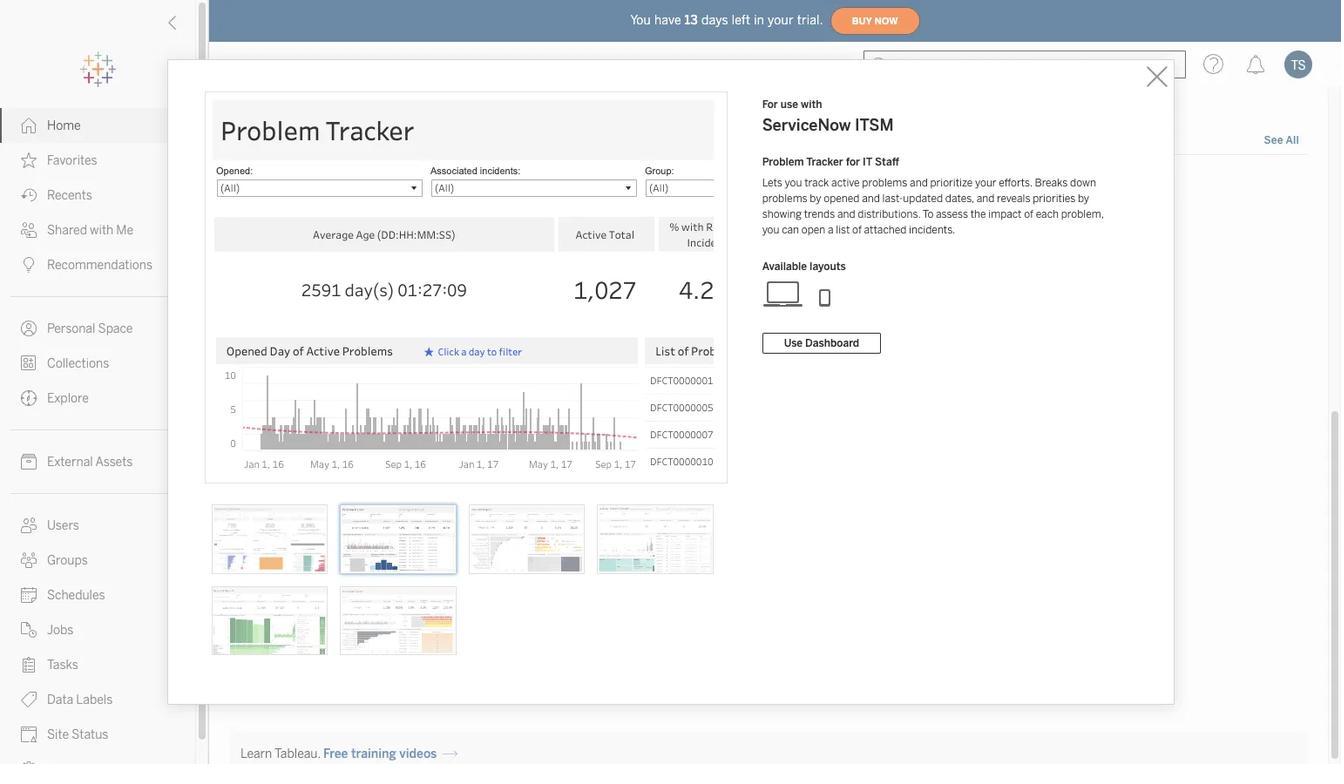 Task type: locate. For each thing, give the bounding box(es) containing it.
use
[[781, 98, 798, 110], [622, 175, 641, 189]]

0 horizontal spatial a
[[294, 175, 301, 189]]

and up list
[[837, 208, 855, 220]]

trial.
[[797, 13, 823, 27]]

marketo
[[533, 382, 581, 397]]

0 horizontal spatial data
[[536, 175, 561, 189]]

0 horizontal spatial with
[[90, 223, 113, 238]]

of right list
[[852, 224, 862, 236]]

1 horizontal spatial of
[[1024, 208, 1034, 220]]

laptop image
[[762, 279, 804, 307]]

impact
[[989, 208, 1022, 220]]

buy now button
[[830, 7, 920, 35]]

1 vertical spatial with
[[90, 223, 113, 238]]

home link
[[0, 108, 195, 143]]

in right sign
[[481, 175, 492, 189]]

a inside the problem tracker for it staff lets you track active problems and prioritize your efforts. breaks down problems by opened and last-updated dates, and reveals priorities by showing trends and distributions. to assess the impact of each problem, you can open a list of attached incidents.
[[828, 224, 834, 236]]

in
[[754, 13, 764, 27], [481, 175, 492, 189]]

your left efforts.
[[975, 176, 997, 189]]

1 by from the left
[[810, 192, 821, 204]]

1 horizontal spatial a
[[828, 224, 834, 236]]

1 horizontal spatial in
[[754, 13, 764, 27]]

2 horizontal spatial your
[[975, 176, 997, 189]]

servicenow inside for use with servicenow itsm
[[762, 115, 851, 135]]

1 data from the left
[[536, 175, 561, 189]]

tasks
[[47, 658, 78, 673]]

request report for it managers image
[[211, 586, 328, 656]]

start
[[234, 175, 262, 189]]

0 vertical spatial servicenow
[[762, 115, 851, 135]]

problem tracker for it staff image
[[340, 505, 456, 574]]

lets
[[762, 176, 783, 189]]

data
[[536, 175, 561, 189], [688, 175, 713, 189]]

recents link
[[0, 178, 195, 213]]

0 horizontal spatial in
[[481, 175, 492, 189]]

problems up showing
[[762, 192, 808, 204]]

recommendations link
[[0, 248, 195, 282]]

problems up the last-
[[862, 176, 908, 189]]

0 vertical spatial a
[[294, 175, 301, 189]]

days
[[702, 13, 728, 27]]

phone image
[[804, 279, 846, 307]]

1 horizontal spatial itsm
[[855, 115, 894, 135]]

0 vertical spatial itsm
[[855, 115, 894, 135]]

shared
[[47, 223, 87, 238]]

priorities
[[1033, 192, 1076, 204]]

data labels link
[[0, 682, 195, 717]]

2 by from the left
[[1078, 192, 1090, 204]]

with
[[801, 98, 822, 110], [90, 223, 113, 238]]

external assets link
[[0, 444, 195, 479]]

1 vertical spatial use
[[622, 175, 641, 189]]

can
[[782, 224, 799, 236]]

1 vertical spatial problems
[[762, 192, 808, 204]]

1 horizontal spatial data
[[688, 175, 713, 189]]

learn tableau.
[[241, 747, 321, 762]]

free training videos
[[323, 747, 437, 762]]

itsm inside for use with servicenow itsm
[[855, 115, 894, 135]]

source,
[[564, 175, 604, 189]]

of left each
[[1024, 208, 1034, 220]]

of
[[1024, 208, 1034, 220], [852, 224, 862, 236]]

with right for
[[801, 98, 822, 110]]

1 vertical spatial you
[[762, 224, 780, 236]]

to left get
[[715, 175, 727, 189]]

to
[[494, 175, 506, 189], [715, 175, 727, 189]]

problem,
[[1061, 208, 1104, 220]]

collections
[[47, 356, 109, 371]]

0 vertical spatial use
[[781, 98, 798, 110]]

0 horizontal spatial problems
[[762, 192, 808, 204]]

tableau.
[[275, 747, 321, 762]]

0 vertical spatial problems
[[862, 176, 908, 189]]

buy now
[[852, 15, 898, 27]]

1 horizontal spatial by
[[1078, 192, 1090, 204]]

you right "lets"
[[785, 176, 802, 189]]

13
[[685, 13, 698, 27]]

started.
[[750, 175, 794, 189]]

0 horizontal spatial to
[[494, 175, 506, 189]]

site status
[[47, 728, 108, 743]]

you down showing
[[762, 224, 780, 236]]

to right sign
[[494, 175, 506, 189]]

trends
[[804, 208, 835, 220]]

1 horizontal spatial use
[[781, 98, 798, 110]]

breaks
[[1035, 176, 1068, 189]]

data right sample
[[688, 175, 713, 189]]

0 horizontal spatial by
[[810, 192, 821, 204]]

accelerators
[[234, 128, 324, 148]]

your left trial.
[[768, 13, 794, 27]]

by down track
[[810, 192, 821, 204]]

personal
[[47, 322, 95, 336]]

0 vertical spatial with
[[801, 98, 822, 110]]

2 to from the left
[[715, 175, 727, 189]]

1 horizontal spatial to
[[715, 175, 727, 189]]

problem tracker for it staff lets you track active problems and prioritize your efforts. breaks down problems by opened and last-updated dates, and reveals priorities by showing trends and distributions. to assess the impact of each problem, you can open a list of attached incidents.
[[762, 156, 1104, 236]]

site
[[47, 728, 69, 743]]

data left source,
[[536, 175, 561, 189]]

use right for
[[781, 98, 798, 110]]

0 vertical spatial you
[[785, 176, 802, 189]]

1 vertical spatial servicenow
[[242, 627, 310, 642]]

0 horizontal spatial of
[[852, 224, 862, 236]]

0 horizontal spatial servicenow
[[242, 627, 310, 642]]

use right or on the left top of the page
[[622, 175, 641, 189]]

users link
[[0, 508, 195, 543]]

0 horizontal spatial itsm
[[313, 627, 343, 642]]

jobs
[[47, 623, 73, 638]]

schedules link
[[0, 578, 195, 613]]

1 vertical spatial a
[[828, 224, 834, 236]]

problem report for it managers image
[[340, 586, 456, 656]]

1 vertical spatial itsm
[[313, 627, 343, 642]]

workbook.
[[354, 175, 412, 189]]

servicenow itsm
[[242, 627, 343, 642]]

use dashboard button
[[762, 332, 881, 353]]

a left list
[[828, 224, 834, 236]]

a left pre- on the left top
[[294, 175, 301, 189]]

your
[[768, 13, 794, 27], [508, 175, 533, 189], [975, 176, 997, 189]]

in right left
[[754, 13, 764, 27]]

status
[[72, 728, 108, 743]]

assets
[[95, 455, 133, 470]]

see all link
[[1263, 132, 1300, 150]]

now
[[875, 15, 898, 27]]

and up the
[[977, 192, 995, 204]]

1 horizontal spatial problems
[[862, 176, 908, 189]]

0 horizontal spatial you
[[762, 224, 780, 236]]

pre-
[[303, 175, 326, 189]]

tasks link
[[0, 648, 195, 682]]

0 horizontal spatial use
[[622, 175, 641, 189]]

1 horizontal spatial servicenow
[[762, 115, 851, 135]]

space
[[98, 322, 133, 336]]

to
[[923, 208, 934, 220]]

main navigation. press the up and down arrow keys to access links. element
[[0, 108, 195, 764]]

problem
[[762, 156, 804, 168]]

personal space
[[47, 322, 133, 336]]

showing
[[762, 208, 802, 220]]

servicenow
[[762, 115, 851, 135], [242, 627, 310, 642]]

with left me
[[90, 223, 113, 238]]

you
[[785, 176, 802, 189], [762, 224, 780, 236]]

a
[[294, 175, 301, 189], [828, 224, 834, 236]]

1 horizontal spatial you
[[785, 176, 802, 189]]

you
[[630, 13, 651, 27]]

1 horizontal spatial with
[[801, 98, 822, 110]]

your right sign
[[508, 175, 533, 189]]

itsm
[[855, 115, 894, 135], [313, 627, 343, 642]]

external
[[47, 455, 93, 470]]

0 vertical spatial in
[[754, 13, 764, 27]]

by down down
[[1078, 192, 1090, 204]]



Task type: describe. For each thing, give the bounding box(es) containing it.
use inside for use with servicenow itsm
[[781, 98, 798, 110]]

groups link
[[0, 543, 195, 578]]

last-
[[882, 192, 903, 204]]

attached
[[864, 224, 907, 236]]

site status link
[[0, 717, 195, 752]]

get
[[730, 175, 747, 189]]

track
[[805, 176, 829, 189]]

right arrow image
[[443, 747, 458, 762]]

free training videos link
[[323, 747, 458, 762]]

schedules
[[47, 588, 105, 603]]

1 vertical spatial in
[[481, 175, 492, 189]]

dates,
[[945, 192, 974, 204]]

staff
[[875, 156, 899, 168]]

have
[[654, 13, 681, 27]]

me
[[116, 223, 134, 238]]

and up updated
[[910, 176, 928, 189]]

for
[[762, 98, 778, 110]]

personal space link
[[0, 311, 195, 346]]

tracker
[[806, 156, 843, 168]]

and left the last-
[[862, 192, 880, 204]]

learn
[[241, 747, 272, 762]]

opened
[[824, 192, 860, 204]]

active
[[831, 176, 860, 189]]

training
[[351, 747, 396, 762]]

or
[[607, 175, 619, 189]]

navigation panel element
[[0, 52, 195, 764]]

left
[[732, 13, 751, 27]]

list
[[836, 224, 850, 236]]

0 vertical spatial of
[[1024, 208, 1034, 220]]

with inside main navigation. press the up and down arrow keys to access links. element
[[90, 223, 113, 238]]

2 data from the left
[[688, 175, 713, 189]]

your inside the problem tracker for it staff lets you track active problems and prioritize your efforts. breaks down problems by opened and last-updated dates, and reveals priorities by showing trends and distributions. to assess the impact of each problem, you can open a list of attached incidents.
[[975, 176, 997, 189]]

buy
[[852, 15, 872, 27]]

1 vertical spatial of
[[852, 224, 862, 236]]

1 horizontal spatial your
[[768, 13, 794, 27]]

labels
[[76, 693, 113, 708]]

distributions.
[[858, 208, 921, 220]]

assess
[[936, 208, 968, 220]]

use
[[784, 337, 803, 349]]

see
[[1264, 135, 1283, 147]]

reveals
[[997, 192, 1031, 204]]

favorites link
[[0, 143, 195, 178]]

external assets
[[47, 455, 133, 470]]

shared with me link
[[0, 213, 195, 248]]

built
[[326, 175, 351, 189]]

sign
[[456, 175, 479, 189]]

shared with me
[[47, 223, 134, 238]]

home
[[47, 119, 81, 133]]

simply
[[414, 175, 453, 189]]

recents
[[47, 188, 92, 203]]

explore
[[47, 391, 89, 406]]

explore link
[[0, 381, 195, 416]]

available layouts
[[762, 260, 846, 272]]

the
[[971, 208, 986, 220]]

free
[[323, 747, 348, 762]]

sample
[[644, 175, 685, 189]]

it
[[863, 156, 872, 168]]

use dashboard
[[784, 337, 859, 349]]

data
[[47, 693, 73, 708]]

recommendations
[[47, 258, 153, 273]]

updated
[[903, 192, 943, 204]]

0 horizontal spatial your
[[508, 175, 533, 189]]

1 to from the left
[[494, 175, 506, 189]]

incident report for it managers image
[[469, 505, 585, 574]]

you have 13 days left in your trial.
[[630, 13, 823, 27]]

with inside for use with servicenow itsm
[[801, 98, 822, 110]]

data labels
[[47, 693, 113, 708]]

all
[[1286, 135, 1299, 147]]

incident tracker for it staff image
[[597, 505, 714, 574]]

prioritize
[[930, 176, 973, 189]]

available
[[762, 260, 807, 272]]

down
[[1070, 176, 1096, 189]]

start from a pre-built workbook. simply sign in to your data source, or use sample data to get started.
[[234, 175, 794, 189]]

incidents.
[[909, 224, 955, 236]]

each
[[1036, 208, 1059, 220]]

collections link
[[0, 346, 195, 381]]

jobs link
[[0, 613, 195, 648]]

executive dashboard image
[[211, 505, 328, 574]]

groups
[[47, 553, 88, 568]]

videos
[[399, 747, 437, 762]]

salesforce
[[242, 382, 302, 397]]

for use with servicenow itsm
[[762, 98, 894, 135]]



Task type: vqa. For each thing, say whether or not it's contained in the screenshot.
population on the top right of page
no



